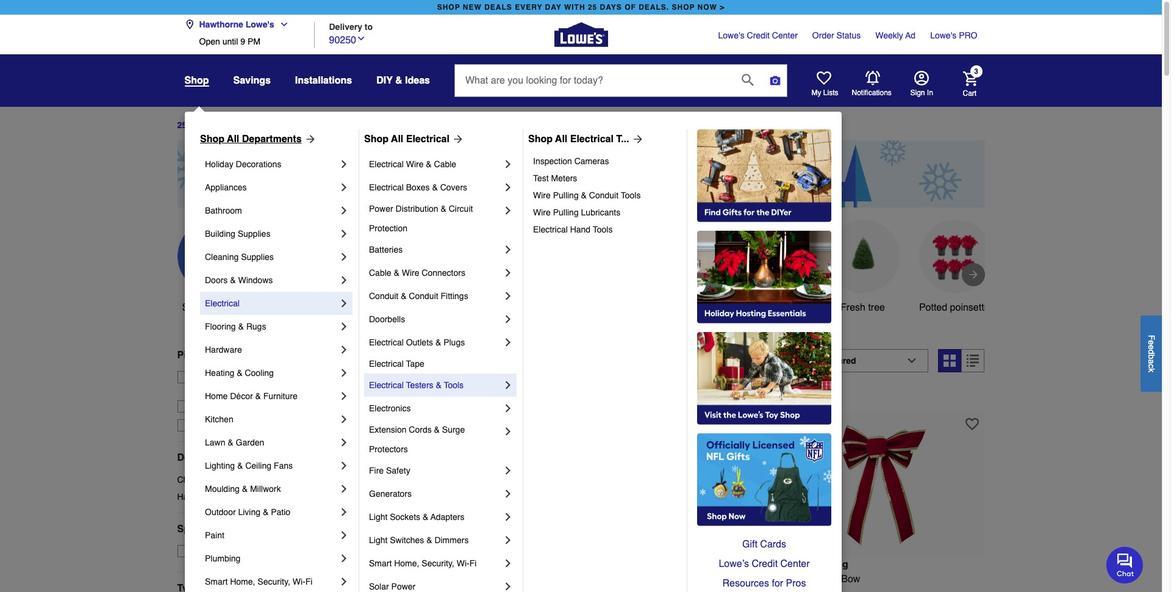 Task type: describe. For each thing, give the bounding box(es) containing it.
sale
[[213, 546, 230, 556]]

cords
[[409, 425, 432, 435]]

1 vertical spatial savings button
[[456, 220, 529, 315]]

chevron right image for fire safety link
[[502, 465, 515, 477]]

0 vertical spatial delivery
[[329, 22, 363, 31]]

switches
[[390, 535, 424, 545]]

0 vertical spatial in
[[447, 355, 459, 372]]

cable & wire connectors
[[369, 268, 466, 278]]

heating & cooling
[[205, 368, 274, 378]]

2 heart outline image from the left
[[966, 417, 980, 431]]

camera image
[[770, 74, 782, 87]]

arrow right image for shop all departments
[[302, 133, 317, 145]]

chevron right image for extension cords & surge protectors
[[502, 425, 515, 438]]

surge
[[442, 425, 465, 435]]

in inside button
[[928, 89, 934, 97]]

light for light sockets & adapters
[[369, 512, 388, 522]]

electrical up electrical wire & cable link
[[406, 134, 450, 145]]

& inside lawn & garden link
[[228, 438, 234, 447]]

diy & ideas button
[[377, 70, 430, 92]]

all for shop all electrical
[[391, 134, 404, 145]]

millwork
[[250, 484, 281, 494]]

outdoor living & patio
[[205, 507, 291, 517]]

electrical for electrical wire & cable
[[369, 159, 404, 169]]

electrical for electrical
[[205, 298, 240, 308]]

arrow right image
[[630, 133, 644, 145]]

f
[[1148, 335, 1157, 340]]

shop for shop all electrical
[[364, 134, 389, 145]]

location image
[[185, 20, 194, 29]]

building supplies
[[205, 229, 271, 239]]

string inside holiday living 100-count 20.62-ft white incandescent plug- in christmas string lights
[[416, 588, 442, 592]]

order status
[[813, 31, 861, 40]]

1 horizontal spatial tools
[[593, 225, 613, 234]]

chevron right image for solar power link
[[502, 580, 515, 592]]

center for lowe's credit center
[[773, 31, 798, 40]]

2 e from the top
[[1148, 345, 1157, 349]]

departments element
[[177, 452, 339, 464]]

& inside the outdoor living & patio link
[[263, 507, 269, 517]]

& inside 'doors & windows' link
[[230, 275, 236, 285]]

supplies for building supplies
[[238, 229, 271, 239]]

meters
[[552, 173, 578, 183]]

electronics
[[369, 403, 411, 413]]

lowe's home improvement cart image
[[964, 71, 978, 86]]

chevron right image for the kitchen link
[[338, 413, 350, 425]]

electrical link
[[205, 292, 338, 315]]

chevron right image for generators
[[502, 488, 515, 500]]

inspection
[[533, 156, 572, 166]]

shop all deals
[[182, 302, 246, 313]]

fittings
[[441, 291, 469, 301]]

days
[[600, 3, 622, 12]]

& inside wire pulling & conduit tools link
[[581, 190, 587, 200]]

in inside holiday living 100-count 20.62-ft white incandescent plug- in christmas string lights
[[358, 588, 367, 592]]

outdoor living & patio link
[[205, 501, 338, 524]]

power inside power distribution & circuit protection
[[369, 204, 394, 214]]

lowe's down > at the right top
[[719, 31, 745, 40]]

0 horizontal spatial smart home, security, wi-fi
[[205, 577, 313, 587]]

1 e from the top
[[1148, 340, 1157, 345]]

lowe's inside "button"
[[239, 384, 266, 394]]

& inside hawthorne lowe's & nearby stores "button"
[[268, 384, 274, 394]]

electrical boxes & covers link
[[369, 176, 502, 199]]

hardware link
[[205, 338, 338, 361]]

moulding & millwork link
[[205, 477, 338, 501]]

hawthorne lowe's & nearby stores button
[[196, 383, 328, 395]]

1 horizontal spatial conduit
[[409, 291, 439, 301]]

rugs
[[246, 322, 266, 331]]

pulling for &
[[553, 190, 579, 200]]

& inside electrical boxes & covers link
[[432, 183, 438, 192]]

power distribution & circuit protection
[[369, 204, 476, 233]]

chevron right image for hardware link
[[338, 344, 350, 356]]

shop new deals every day with 25 days of deals. shop now >
[[437, 3, 725, 12]]

resources for pros
[[723, 578, 807, 589]]

chevron right image for flooring & rugs
[[338, 320, 350, 333]]

electrical for electrical boxes & covers
[[369, 183, 404, 192]]

white inside button
[[758, 302, 783, 313]]

2 vertical spatial tools
[[444, 380, 464, 390]]

electrical wire & cable
[[369, 159, 457, 169]]

chevron right image for electronics
[[502, 402, 515, 414]]

appliances link
[[205, 176, 338, 199]]

chevron down image inside 90250 button
[[356, 33, 366, 43]]

chevron right image for building supplies
[[338, 228, 350, 240]]

lowe's home improvement lists image
[[817, 71, 832, 85]]

ft inside holiday living 100-count 20.62-ft white incandescent plug- in christmas string lights
[[435, 574, 440, 585]]

arrow right image for shop all electrical
[[450, 133, 464, 145]]

decorations for christmas decorations
[[218, 475, 264, 485]]

Search Query text field
[[455, 65, 732, 96]]

chevron right image for "paint" link
[[338, 529, 350, 541]]

electrical outlets & plugs link
[[369, 331, 502, 354]]

1001813120 element
[[358, 390, 416, 402]]

cable inside cable & wire connectors link
[[369, 268, 392, 278]]

doors
[[205, 275, 228, 285]]

wire pulling & conduit tools
[[533, 190, 641, 200]]

christmas inside holiday living 100-count 20.62-ft white incandescent plug- in christmas string lights
[[369, 588, 413, 592]]

kitchen link
[[205, 408, 338, 431]]

conduit & conduit fittings link
[[369, 284, 502, 308]]

heating & cooling link
[[205, 361, 338, 385]]

chevron right image for light switches & dimmers
[[502, 534, 515, 546]]

artificial tree button
[[270, 220, 343, 315]]

& inside light switches & dimmers link
[[427, 535, 432, 545]]

moulding & millwork
[[205, 484, 281, 494]]

list view image
[[968, 355, 980, 367]]

2 horizontal spatial arrow right image
[[968, 268, 980, 281]]

light sockets & adapters link
[[369, 505, 502, 529]]

lowe's pro
[[931, 31, 978, 40]]

sign in button
[[911, 71, 934, 98]]

8.5-
[[782, 574, 799, 585]]

compare for '5013254527' element
[[804, 391, 839, 401]]

all for shop all electrical t...
[[556, 134, 568, 145]]

electrical testers & tools link
[[369, 374, 502, 397]]

2 shop from the left
[[672, 3, 695, 12]]

wire pulling & conduit tools link
[[533, 187, 679, 204]]

compare for 1001813120 element on the left of page
[[380, 391, 416, 401]]

count inside holiday living 100-count 20.62-ft white incandescent plug- in christmas string lights
[[378, 574, 404, 585]]

stores
[[305, 384, 328, 394]]

chevron right image for light sockets & adapters link
[[502, 511, 515, 523]]

100- inside 100-count 20.62-ft multicolor incandescent plug-in christmas string lights
[[570, 574, 590, 585]]

electrical for electrical testers & tools
[[369, 380, 404, 390]]

store
[[216, 372, 236, 382]]

0 horizontal spatial pickup
[[177, 350, 209, 361]]

& inside electrical wire & cable link
[[426, 159, 432, 169]]

lowe's home improvement notification center image
[[866, 71, 881, 85]]

& inside power distribution & circuit protection
[[441, 204, 447, 214]]

cart
[[964, 89, 977, 97]]

lights inside holiday living 100-count 20.62-ft white incandescent plug- in christmas string lights
[[444, 588, 470, 592]]

plumbing
[[205, 554, 241, 563]]

lists
[[824, 89, 839, 97]]

25 days of deals
[[177, 120, 245, 130]]

nearby
[[276, 384, 302, 394]]

deals inside button
[[221, 302, 246, 313]]

chevron right image for electrical outlets & plugs
[[502, 336, 515, 349]]

in inside holiday living 8.5-in w red bow
[[799, 574, 807, 585]]

diy & ideas
[[377, 75, 430, 86]]

1 vertical spatial power
[[392, 582, 416, 591]]

adapters
[[431, 512, 465, 522]]

new
[[463, 3, 482, 12]]

f e e d b a c k button
[[1141, 315, 1163, 392]]

departments inside 'element'
[[177, 452, 237, 463]]

lowe's home improvement account image
[[915, 71, 929, 85]]

electrical up cameras
[[571, 134, 614, 145]]

2 vertical spatial delivery
[[215, 420, 245, 430]]

0 horizontal spatial conduit
[[369, 291, 399, 301]]

appliances
[[205, 183, 247, 192]]

2 horizontal spatial conduit
[[590, 190, 619, 200]]

grid view image
[[945, 355, 957, 367]]

lawn
[[205, 438, 226, 447]]

fresh tree button
[[827, 220, 900, 315]]

chevron right image for doors & windows
[[338, 274, 350, 286]]

until
[[223, 37, 238, 46]]

electrical wire & cable link
[[369, 153, 502, 176]]

potted
[[920, 302, 948, 313]]

hawthorne lowe's
[[199, 20, 274, 29]]

patio
[[271, 507, 291, 517]]

paint link
[[205, 524, 338, 547]]

center for lowe's credit center
[[781, 559, 810, 570]]

free
[[196, 372, 213, 382]]

search image
[[742, 74, 754, 86]]

d
[[1148, 349, 1157, 354]]

holiday down plugs
[[463, 355, 516, 372]]

lowe's credit center link
[[719, 29, 798, 42]]

chevron right image for bathroom link
[[338, 204, 350, 217]]

living for patio
[[238, 507, 261, 517]]

chevron right image for lawn & garden
[[338, 436, 350, 449]]

holiday hosting essentials. image
[[698, 231, 832, 324]]

days
[[189, 120, 210, 130]]

electrical for electrical hand tools
[[533, 225, 568, 234]]

tree for artificial tree
[[317, 302, 334, 313]]

hanging decoration
[[655, 302, 701, 328]]

electrical hand tools
[[533, 225, 613, 234]]

wire pulling lubricants link
[[533, 204, 679, 221]]

pm
[[248, 37, 261, 46]]

special
[[177, 524, 212, 535]]

pulling for lubricants
[[553, 208, 579, 217]]

& inside the home décor & furniture link
[[255, 391, 261, 401]]

solar power link
[[369, 575, 502, 592]]

& up heating
[[212, 350, 219, 361]]

dimmers
[[435, 535, 469, 545]]

chevron right image for electrical wire & cable
[[502, 158, 515, 170]]

outlets
[[406, 338, 433, 347]]

status
[[837, 31, 861, 40]]

savings inside button
[[475, 302, 510, 313]]

1 horizontal spatial departments
[[242, 134, 302, 145]]

chevron right image for electrical testers & tools
[[502, 379, 515, 391]]

shop new deals every day with 25 days of deals. shop now > link
[[435, 0, 728, 15]]

offers
[[214, 524, 243, 535]]

hardware
[[205, 345, 242, 355]]

christmas decorations link
[[177, 474, 339, 486]]

& inside moulding & millwork link
[[242, 484, 248, 494]]

lowe's inside button
[[246, 20, 274, 29]]

count inside 100-count 20.62-ft multicolor incandescent plug-in christmas string lights
[[590, 574, 616, 585]]

solar
[[369, 582, 389, 591]]

security, for right smart home, security, wi-fi link
[[422, 559, 455, 568]]

hanukkah
[[177, 492, 216, 502]]

shop button
[[185, 74, 209, 87]]

inspection cameras link
[[533, 153, 679, 170]]

chevron down image inside hawthorne lowe's button
[[274, 20, 289, 29]]

cooling
[[245, 368, 274, 378]]

smart for the leftmost smart home, security, wi-fi link
[[205, 577, 228, 587]]

incandescent inside holiday living 100-count 20.62-ft white incandescent plug- in christmas string lights
[[470, 574, 528, 585]]

chevron right image for electrical boxes & covers
[[502, 181, 515, 193]]

5013254527 element
[[782, 390, 839, 402]]

officially licensed n f l gifts. shop now. image
[[698, 433, 832, 526]]

fans
[[274, 461, 293, 471]]

chevron right image for moulding & millwork
[[338, 483, 350, 495]]

diy
[[377, 75, 393, 86]]

plug- inside holiday living 100-count 20.62-ft white incandescent plug- in christmas string lights
[[531, 574, 554, 585]]



Task type: vqa. For each thing, say whether or not it's contained in the screenshot.
TODAY
yes



Task type: locate. For each thing, give the bounding box(es) containing it.
sockets
[[390, 512, 421, 522]]

1 horizontal spatial shop
[[364, 134, 389, 145]]

chevron right image for home décor & furniture
[[338, 390, 350, 402]]

shop down 25 days of deals
[[200, 134, 225, 145]]

conduit & conduit fittings
[[369, 291, 469, 301]]

2 count from the left
[[590, 574, 616, 585]]

incandescent
[[470, 574, 528, 585], [699, 574, 757, 585]]

& right décor
[[255, 391, 261, 401]]

& inside diy & ideas 'button'
[[396, 75, 403, 86]]

0 horizontal spatial 25
[[177, 120, 187, 130]]

pros
[[787, 578, 807, 589]]

chevron right image for power distribution & circuit protection
[[502, 204, 515, 217]]

ft down light switches & dimmers link
[[435, 574, 440, 585]]

1 horizontal spatial 20.62-
[[619, 574, 646, 585]]

savings button
[[233, 70, 271, 92], [456, 220, 529, 315]]

& right store
[[237, 368, 243, 378]]

pickup up hawthorne lowe's & nearby stores
[[238, 372, 264, 382]]

with
[[565, 3, 586, 12]]

2 ft from the left
[[646, 574, 652, 585]]

arrow right image
[[302, 133, 317, 145], [450, 133, 464, 145], [968, 268, 980, 281]]

2 tree from the left
[[869, 302, 886, 313]]

supplies up the "windows"
[[241, 252, 274, 262]]

0 horizontal spatial savings button
[[233, 70, 271, 92]]

& right sockets
[[423, 512, 429, 522]]

1 horizontal spatial count
[[590, 574, 616, 585]]

holiday for holiday living 100-count 20.62-ft white incandescent plug- in christmas string lights
[[358, 559, 394, 570]]

1 horizontal spatial string
[[651, 588, 676, 592]]

supplies inside cleaning supplies link
[[241, 252, 274, 262]]

& inside electrical outlets & plugs link
[[436, 338, 441, 347]]

resources for pros link
[[698, 574, 832, 592]]

shop for shop
[[185, 75, 209, 86]]

generators link
[[369, 482, 502, 505]]

0 horizontal spatial incandescent
[[470, 574, 528, 585]]

& inside lighting & ceiling fans link
[[237, 461, 243, 471]]

1 vertical spatial departments
[[177, 452, 237, 463]]

0 horizontal spatial home,
[[230, 577, 255, 587]]

& left the millwork
[[242, 484, 248, 494]]

1 vertical spatial light
[[369, 535, 388, 545]]

0 vertical spatial smart
[[369, 559, 392, 568]]

all down 25 days of deals link
[[227, 134, 239, 145]]

1 vertical spatial smart home, security, wi-fi
[[205, 577, 313, 587]]

0 horizontal spatial shop
[[200, 134, 225, 145]]

shop all electrical
[[364, 134, 450, 145]]

all for shop all departments
[[227, 134, 239, 145]]

0 horizontal spatial compare
[[380, 391, 416, 401]]

1 vertical spatial delivery
[[222, 350, 260, 361]]

chevron right image for appliances
[[338, 181, 350, 193]]

& inside flooring & rugs link
[[238, 322, 244, 331]]

fi up solar power link
[[470, 559, 477, 568]]

chevron right image for heating & cooling
[[338, 367, 350, 379]]

1 vertical spatial smart
[[205, 577, 228, 587]]

1 light from the top
[[369, 512, 388, 522]]

0 vertical spatial white
[[758, 302, 783, 313]]

20.62- left multicolor
[[619, 574, 646, 585]]

chevron right image for conduit & conduit fittings
[[502, 290, 515, 302]]

2 100- from the left
[[570, 574, 590, 585]]

1 horizontal spatial heart outline image
[[966, 417, 980, 431]]

chevron right image for holiday decorations
[[338, 158, 350, 170]]

1 horizontal spatial arrow right image
[[450, 133, 464, 145]]

0 vertical spatial pickup
[[177, 350, 209, 361]]

savings up 198 products in holiday decorations
[[475, 302, 510, 313]]

cable & wire connectors link
[[369, 261, 502, 284]]

1 vertical spatial security,
[[258, 577, 290, 587]]

living
[[238, 507, 261, 517], [396, 559, 425, 570], [820, 559, 849, 570]]

1 horizontal spatial compare
[[804, 391, 839, 401]]

& inside extension cords & surge protectors
[[434, 425, 440, 435]]

supplies inside building supplies link
[[238, 229, 271, 239]]

deals
[[222, 120, 245, 130], [221, 302, 246, 313]]

credit
[[747, 31, 770, 40], [752, 559, 778, 570]]

all up inspection
[[556, 134, 568, 145]]

25 left days
[[177, 120, 187, 130]]

hawthorne lowe's button
[[185, 12, 294, 37]]

fast
[[196, 420, 212, 430]]

hawthorne inside "button"
[[196, 384, 237, 394]]

1 horizontal spatial savings button
[[456, 220, 529, 315]]

pickup & delivery
[[177, 350, 260, 361]]

bathroom
[[205, 206, 242, 215]]

1 horizontal spatial smart home, security, wi-fi
[[369, 559, 477, 568]]

1 shop from the left
[[200, 134, 225, 145]]

smart home, security, wi-fi link down dimmers
[[369, 552, 502, 575]]

wi- for the leftmost smart home, security, wi-fi link
[[293, 577, 306, 587]]

0 horizontal spatial 100-
[[358, 574, 378, 585]]

20.62- inside 100-count 20.62-ft multicolor incandescent plug-in christmas string lights
[[619, 574, 646, 585]]

2 horizontal spatial shop
[[529, 134, 553, 145]]

100-count 20.62-ft multicolor incandescent plug-in christmas string lights link
[[570, 559, 774, 592]]

1 horizontal spatial plug-
[[570, 588, 593, 592]]

delivery up heating & cooling
[[222, 350, 260, 361]]

& inside heating & cooling link
[[237, 368, 243, 378]]

chevron right image for electrical
[[338, 297, 350, 309]]

1 vertical spatial chevron down image
[[356, 33, 366, 43]]

1 horizontal spatial tree
[[869, 302, 886, 313]]

0 vertical spatial plug-
[[531, 574, 554, 585]]

& left plugs
[[436, 338, 441, 347]]

delivery up lawn & garden
[[215, 420, 245, 430]]

1 lights from the left
[[444, 588, 470, 592]]

2 string from the left
[[651, 588, 676, 592]]

1 compare from the left
[[380, 391, 416, 401]]

2 light from the top
[[369, 535, 388, 545]]

1 vertical spatial pickup
[[238, 372, 264, 382]]

living down hanukkah decorations link
[[238, 507, 261, 517]]

1 vertical spatial white
[[443, 574, 468, 585]]

credit for lowe's
[[752, 559, 778, 570]]

all inside button
[[207, 302, 218, 313]]

sign in
[[911, 89, 934, 97]]

smart home, security, wi-fi link down "paint" link
[[205, 570, 338, 592]]

day
[[545, 3, 562, 12]]

home, down plumbing
[[230, 577, 255, 587]]

hanging
[[660, 302, 696, 313]]

1 shop from the left
[[437, 3, 461, 12]]

arrow right image up electrical wire & cable link
[[450, 133, 464, 145]]

0 vertical spatial shop
[[185, 75, 209, 86]]

& down today at the bottom left of page
[[268, 384, 274, 394]]

products
[[387, 355, 443, 372]]

0 vertical spatial pulling
[[553, 190, 579, 200]]

center left order
[[773, 31, 798, 40]]

& inside conduit & conduit fittings link
[[401, 291, 407, 301]]

& left dimmers
[[427, 535, 432, 545]]

hawthorne for hawthorne lowe's
[[199, 20, 243, 29]]

arrow right image inside shop all electrical link
[[450, 133, 464, 145]]

1 horizontal spatial living
[[396, 559, 425, 570]]

smart down plumbing
[[205, 577, 228, 587]]

1 vertical spatial wi-
[[293, 577, 306, 587]]

kitchen
[[205, 414, 234, 424]]

fresh tree
[[841, 302, 886, 313]]

ft inside 100-count 20.62-ft multicolor incandescent plug-in christmas string lights
[[646, 574, 652, 585]]

0 horizontal spatial security,
[[258, 577, 290, 587]]

security, down "plumbing" link
[[258, 577, 290, 587]]

tree right fresh
[[869, 302, 886, 313]]

test meters link
[[533, 170, 679, 187]]

1 vertical spatial supplies
[[241, 252, 274, 262]]

holiday living 100-count 20.62-ft white incandescent plug- in christmas string lights
[[358, 559, 554, 592]]

plug-
[[531, 574, 554, 585], [570, 588, 593, 592]]

doors & windows link
[[205, 269, 338, 292]]

inspection cameras
[[533, 156, 609, 166]]

chevron down image
[[274, 20, 289, 29], [356, 33, 366, 43]]

supplies
[[238, 229, 271, 239], [241, 252, 274, 262]]

hawthorne for hawthorne lowe's & nearby stores
[[196, 384, 237, 394]]

tape
[[406, 359, 425, 369]]

boxes
[[406, 183, 430, 192]]

deals up flooring & rugs
[[221, 302, 246, 313]]

25 inside 'shop new deals every day with 25 days of deals. shop now >' link
[[588, 3, 598, 12]]

hawthorne inside button
[[199, 20, 243, 29]]

0 vertical spatial 25
[[588, 3, 598, 12]]

hawthorne up open until 9 pm
[[199, 20, 243, 29]]

living for count
[[396, 559, 425, 570]]

electrical left tape
[[369, 359, 404, 369]]

20.62- inside holiday living 100-count 20.62-ft white incandescent plug- in christmas string lights
[[407, 574, 435, 585]]

supplies for cleaning supplies
[[241, 252, 274, 262]]

center
[[773, 31, 798, 40], [781, 559, 810, 570]]

wi- for right smart home, security, wi-fi link
[[457, 559, 470, 568]]

string down multicolor
[[651, 588, 676, 592]]

0 vertical spatial home,
[[394, 559, 420, 568]]

1 heart outline image from the left
[[755, 417, 768, 431]]

red
[[821, 574, 839, 585]]

cable down batteries
[[369, 268, 392, 278]]

lowe's credit center
[[719, 559, 810, 570]]

christmas decorations
[[177, 475, 264, 485]]

c
[[1148, 364, 1157, 368]]

christmas inside 100-count 20.62-ft multicolor incandescent plug-in christmas string lights
[[604, 588, 648, 592]]

paint
[[205, 530, 225, 540]]

2 20.62- from the left
[[619, 574, 646, 585]]

batteries
[[369, 245, 403, 255]]

connectors
[[422, 268, 466, 278]]

white
[[758, 302, 783, 313], [443, 574, 468, 585]]

smart for right smart home, security, wi-fi link
[[369, 559, 392, 568]]

compare inside 1001813120 element
[[380, 391, 416, 401]]

living for in
[[820, 559, 849, 570]]

& left patio
[[263, 507, 269, 517]]

conduit down "cable & wire connectors"
[[409, 291, 439, 301]]

shop up electrical wire & cable
[[364, 134, 389, 145]]

& left the rugs
[[238, 322, 244, 331]]

electrical testers & tools
[[369, 380, 464, 390]]

chevron right image for the outdoor living & patio link
[[338, 506, 350, 518]]

1 vertical spatial plug-
[[570, 588, 593, 592]]

conduit up the led
[[369, 291, 399, 301]]

in inside 100-count 20.62-ft multicolor incandescent plug-in christmas string lights
[[593, 588, 601, 592]]

in left w
[[799, 574, 807, 585]]

0 horizontal spatial white
[[443, 574, 468, 585]]

198
[[358, 355, 383, 372]]

arrow right image up poinsettia
[[968, 268, 980, 281]]

shop for shop all departments
[[200, 134, 225, 145]]

1 horizontal spatial 100-
[[570, 574, 590, 585]]

0 vertical spatial departments
[[242, 134, 302, 145]]

windows
[[238, 275, 273, 285]]

holiday for holiday living 8.5-in w red bow
[[782, 559, 817, 570]]

gift cards link
[[698, 535, 832, 554]]

1 horizontal spatial wi-
[[457, 559, 470, 568]]

0 horizontal spatial savings
[[233, 75, 271, 86]]

3 shop from the left
[[529, 134, 553, 145]]

0 vertical spatial smart home, security, wi-fi
[[369, 559, 477, 568]]

1 ft from the left
[[435, 574, 440, 585]]

1 horizontal spatial incandescent
[[699, 574, 757, 585]]

0 horizontal spatial ft
[[435, 574, 440, 585]]

light for light switches & dimmers
[[369, 535, 388, 545]]

on
[[199, 546, 211, 556]]

chevron right image for lighting & ceiling fans link
[[338, 460, 350, 472]]

1 horizontal spatial savings
[[475, 302, 510, 313]]

holiday decorations link
[[205, 153, 338, 176]]

tools down electrical tape link
[[444, 380, 464, 390]]

smart home, security, wi-fi
[[369, 559, 477, 568], [205, 577, 313, 587]]

cleaning supplies link
[[205, 245, 338, 269]]

security, for the leftmost smart home, security, wi-fi link
[[258, 577, 290, 587]]

ft left multicolor
[[646, 574, 652, 585]]

at:
[[291, 372, 301, 382]]

plugs
[[444, 338, 465, 347]]

supplies up cleaning supplies
[[238, 229, 271, 239]]

lowe's left "pro"
[[931, 31, 957, 40]]

all up electrical wire & cable
[[391, 134, 404, 145]]

lighting
[[205, 461, 235, 471]]

chevron right image
[[338, 204, 350, 217], [502, 244, 515, 256], [338, 251, 350, 263], [502, 313, 515, 325], [338, 344, 350, 356], [338, 413, 350, 425], [338, 460, 350, 472], [502, 465, 515, 477], [338, 506, 350, 518], [502, 511, 515, 523], [338, 529, 350, 541], [338, 552, 350, 565], [502, 557, 515, 570], [338, 576, 350, 588], [502, 580, 515, 592]]

chevron right image for cable & wire connectors
[[502, 267, 515, 279]]

& right cords
[[434, 425, 440, 435]]

2 pulling from the top
[[553, 208, 579, 217]]

flooring & rugs
[[205, 322, 266, 331]]

0 horizontal spatial 20.62-
[[407, 574, 435, 585]]

living inside holiday living 100-count 20.62-ft white incandescent plug- in christmas string lights
[[396, 559, 425, 570]]

1 string from the left
[[416, 588, 442, 592]]

ft
[[435, 574, 440, 585], [646, 574, 652, 585]]

& down batteries
[[394, 268, 400, 278]]

1 count from the left
[[378, 574, 404, 585]]

& inside light sockets & adapters link
[[423, 512, 429, 522]]

pickup up the free
[[177, 350, 209, 361]]

cable
[[434, 159, 457, 169], [369, 268, 392, 278]]

hawthorne
[[199, 20, 243, 29], [196, 384, 237, 394]]

cable up the covers
[[434, 159, 457, 169]]

savings down 'pm'
[[233, 75, 271, 86]]

0 vertical spatial power
[[369, 204, 394, 214]]

light down generators
[[369, 512, 388, 522]]

power right solar
[[392, 582, 416, 591]]

& up wire pulling lubricants
[[581, 190, 587, 200]]

& right doors
[[230, 275, 236, 285]]

& right lawn
[[228, 438, 234, 447]]

led
[[390, 302, 409, 313]]

lowe's home improvement logo image
[[555, 8, 608, 61]]

1 horizontal spatial cable
[[434, 159, 457, 169]]

credit up search image
[[747, 31, 770, 40]]

decoration
[[655, 317, 701, 328]]

2 lights from the left
[[679, 588, 705, 592]]

0 horizontal spatial lights
[[444, 588, 470, 592]]

weekly ad link
[[876, 29, 916, 42]]

2 incandescent from the left
[[699, 574, 757, 585]]

0 vertical spatial chevron down image
[[274, 20, 289, 29]]

outdoor
[[205, 507, 236, 517]]

living inside holiday living 8.5-in w red bow
[[820, 559, 849, 570]]

tree for fresh tree
[[869, 302, 886, 313]]

cable inside electrical wire & cable link
[[434, 159, 457, 169]]

& left circuit
[[441, 204, 447, 214]]

compare inside '5013254527' element
[[804, 391, 839, 401]]

1 horizontal spatial ft
[[646, 574, 652, 585]]

electrical up electronics
[[369, 380, 404, 390]]

holiday inside holiday living 8.5-in w red bow
[[782, 559, 817, 570]]

shop left new
[[437, 3, 461, 12]]

0 vertical spatial light
[[369, 512, 388, 522]]

lowe's down free store pickup today at:
[[239, 384, 266, 394]]

count
[[378, 574, 404, 585], [590, 574, 616, 585]]

1 incandescent from the left
[[470, 574, 528, 585]]

in down plugs
[[447, 355, 459, 372]]

chevron right image for cleaning supplies link
[[338, 251, 350, 263]]

living up red
[[820, 559, 849, 570]]

shop for shop all electrical t...
[[529, 134, 553, 145]]

0 horizontal spatial christmas
[[177, 475, 216, 485]]

0 horizontal spatial tree
[[317, 302, 334, 313]]

chat invite button image
[[1107, 546, 1145, 584]]

1 vertical spatial home,
[[230, 577, 255, 587]]

light left switches
[[369, 535, 388, 545]]

1 tree from the left
[[317, 302, 334, 313]]

holiday living 8.5-in w red bow
[[782, 559, 861, 585]]

lights inside 100-count 20.62-ft multicolor incandescent plug-in christmas string lights
[[679, 588, 705, 592]]

holiday up 8.5-
[[782, 559, 817, 570]]

& up the led
[[401, 291, 407, 301]]

1 vertical spatial shop
[[182, 302, 205, 313]]

in
[[447, 355, 459, 372], [799, 574, 807, 585]]

furniture
[[264, 391, 298, 401]]

& right testers
[[436, 380, 442, 390]]

heart outline image
[[755, 417, 768, 431], [966, 417, 980, 431]]

incandescent inside 100-count 20.62-ft multicolor incandescent plug-in christmas string lights
[[699, 574, 757, 585]]

flooring & rugs link
[[205, 315, 338, 338]]

living down switches
[[396, 559, 425, 570]]

extension
[[369, 425, 407, 435]]

chevron right image
[[338, 158, 350, 170], [502, 158, 515, 170], [338, 181, 350, 193], [502, 181, 515, 193], [502, 204, 515, 217], [338, 228, 350, 240], [502, 267, 515, 279], [338, 274, 350, 286], [502, 290, 515, 302], [338, 297, 350, 309], [338, 320, 350, 333], [502, 336, 515, 349], [338, 367, 350, 379], [502, 379, 515, 391], [338, 390, 350, 402], [502, 402, 515, 414], [502, 425, 515, 438], [338, 436, 350, 449], [338, 483, 350, 495], [502, 488, 515, 500], [502, 534, 515, 546]]

electrical tape link
[[369, 354, 515, 374]]

home, down switches
[[394, 559, 420, 568]]

holiday up solar
[[358, 559, 394, 570]]

chevron right image for "plumbing" link
[[338, 552, 350, 565]]

None search field
[[455, 64, 788, 108]]

of
[[212, 120, 220, 130]]

tools down the lubricants
[[593, 225, 613, 234]]

e up the d
[[1148, 340, 1157, 345]]

1 100- from the left
[[358, 574, 378, 585]]

holiday for holiday decorations
[[205, 159, 234, 169]]

0 horizontal spatial cable
[[369, 268, 392, 278]]

lighting & ceiling fans
[[205, 461, 293, 471]]

& right diy
[[396, 75, 403, 86]]

0 horizontal spatial smart
[[205, 577, 228, 587]]

smart home, security, wi-fi down the light switches & dimmers
[[369, 559, 477, 568]]

hawthorne down store
[[196, 384, 237, 394]]

2 horizontal spatial tools
[[621, 190, 641, 200]]

0 horizontal spatial plug-
[[531, 574, 554, 585]]

wi- down "plumbing" link
[[293, 577, 306, 587]]

1 vertical spatial 25
[[177, 120, 187, 130]]

pulling up 'electrical hand tools'
[[553, 208, 579, 217]]

shop
[[185, 75, 209, 86], [182, 302, 205, 313]]

1 vertical spatial pulling
[[553, 208, 579, 217]]

chevron right image for batteries link
[[502, 244, 515, 256]]

2 shop from the left
[[364, 134, 389, 145]]

100- inside holiday living 100-count 20.62-ft white incandescent plug- in christmas string lights
[[358, 574, 378, 585]]

1 horizontal spatial in
[[799, 574, 807, 585]]

0 horizontal spatial departments
[[177, 452, 237, 463]]

fi for the leftmost smart home, security, wi-fi link
[[306, 577, 313, 587]]

2 compare from the left
[[804, 391, 839, 401]]

electrical left hand
[[533, 225, 568, 234]]

plug- inside 100-count 20.62-ft multicolor incandescent plug-in christmas string lights
[[570, 588, 593, 592]]

lights down dimmers
[[444, 588, 470, 592]]

0 vertical spatial savings button
[[233, 70, 271, 92]]

0 horizontal spatial smart home, security, wi-fi link
[[205, 570, 338, 592]]

tools down test meters link
[[621, 190, 641, 200]]

1 horizontal spatial smart home, security, wi-fi link
[[369, 552, 502, 575]]

open
[[199, 37, 220, 46]]

power
[[369, 204, 394, 214], [392, 582, 416, 591]]

2 horizontal spatial in
[[928, 89, 934, 97]]

holiday up appliances
[[205, 159, 234, 169]]

1 pulling from the top
[[553, 190, 579, 200]]

all for shop all deals
[[207, 302, 218, 313]]

& up electrical boxes & covers link
[[426, 159, 432, 169]]

delivery
[[329, 22, 363, 31], [222, 350, 260, 361], [215, 420, 245, 430]]

delivery up 90250
[[329, 22, 363, 31]]

e up b on the right bottom of page
[[1148, 345, 1157, 349]]

shop
[[200, 134, 225, 145], [364, 134, 389, 145], [529, 134, 553, 145]]

string right solar power
[[416, 588, 442, 592]]

shop inside shop all deals button
[[182, 302, 205, 313]]

fi for right smart home, security, wi-fi link
[[470, 559, 477, 568]]

electrical for electrical tape
[[369, 359, 404, 369]]

shop all electrical t...
[[529, 134, 630, 145]]

decorations for holiday decorations
[[236, 159, 282, 169]]

departments up holiday decorations link
[[242, 134, 302, 145]]

0 vertical spatial credit
[[747, 31, 770, 40]]

0 vertical spatial savings
[[233, 75, 271, 86]]

& inside electrical testers & tools link
[[436, 380, 442, 390]]

for
[[772, 578, 784, 589]]

& inside cable & wire connectors link
[[394, 268, 400, 278]]

0 horizontal spatial in
[[358, 588, 367, 592]]

deals
[[485, 3, 513, 12]]

hand
[[571, 225, 591, 234]]

credit for lowe's
[[747, 31, 770, 40]]

departments down lawn
[[177, 452, 237, 463]]

doorbells link
[[369, 308, 502, 331]]

in
[[928, 89, 934, 97], [358, 588, 367, 592], [593, 588, 601, 592]]

holiday decorations
[[205, 159, 282, 169]]

1 horizontal spatial smart
[[369, 559, 392, 568]]

electrical outlets & plugs
[[369, 338, 465, 347]]

0 vertical spatial center
[[773, 31, 798, 40]]

gift
[[743, 539, 758, 550]]

0 horizontal spatial tools
[[444, 380, 464, 390]]

deals right the of
[[222, 120, 245, 130]]

shop up inspection
[[529, 134, 553, 145]]

0 vertical spatial deals
[[222, 120, 245, 130]]

0 horizontal spatial arrow right image
[[302, 133, 317, 145]]

visit the lowe's toy shop. image
[[698, 332, 832, 425]]

& right boxes in the top left of the page
[[432, 183, 438, 192]]

2 horizontal spatial christmas
[[604, 588, 648, 592]]

0 vertical spatial supplies
[[238, 229, 271, 239]]

conduit down test meters link
[[590, 190, 619, 200]]

1 20.62- from the left
[[407, 574, 435, 585]]

25 days of deals. shop new deals every day. while supplies last. image
[[177, 140, 985, 207]]

extension cords & surge protectors
[[369, 425, 468, 454]]

wi- down dimmers
[[457, 559, 470, 568]]

holiday inside holiday living 100-count 20.62-ft white incandescent plug- in christmas string lights
[[358, 559, 394, 570]]

chevron right image for "doorbells" link
[[502, 313, 515, 325]]

0 vertical spatial hawthorne
[[199, 20, 243, 29]]

0 horizontal spatial count
[[378, 574, 404, 585]]

my
[[812, 89, 822, 97]]

smart home, security, wi-fi down "plumbing" link
[[205, 577, 313, 587]]

1 horizontal spatial in
[[593, 588, 601, 592]]

arrow right image inside the shop all departments link
[[302, 133, 317, 145]]

198 products in holiday decorations
[[358, 355, 604, 372]]

doorbells
[[369, 314, 405, 324]]

electrical for electrical outlets & plugs
[[369, 338, 404, 347]]

1 vertical spatial savings
[[475, 302, 510, 313]]

pulling down meters
[[553, 190, 579, 200]]

0 vertical spatial tools
[[621, 190, 641, 200]]

1 vertical spatial cable
[[369, 268, 392, 278]]

smart
[[369, 559, 392, 568], [205, 577, 228, 587]]

decorations for hanukkah decorations
[[218, 492, 264, 502]]

1 vertical spatial in
[[799, 574, 807, 585]]

shop for shop all deals
[[182, 302, 205, 313]]

lights down multicolor
[[679, 588, 705, 592]]

credit up resources for pros 'link'
[[752, 559, 778, 570]]

security, up solar power link
[[422, 559, 455, 568]]

white inside holiday living 100-count 20.62-ft white incandescent plug- in christmas string lights
[[443, 574, 468, 585]]

string inside 100-count 20.62-ft multicolor incandescent plug-in christmas string lights
[[651, 588, 676, 592]]

decorations
[[236, 159, 282, 169], [520, 355, 604, 372], [218, 475, 264, 485], [218, 492, 264, 502]]

0 vertical spatial security,
[[422, 559, 455, 568]]

tree right artificial
[[317, 302, 334, 313]]

find gifts for the diyer. image
[[698, 129, 832, 222]]



